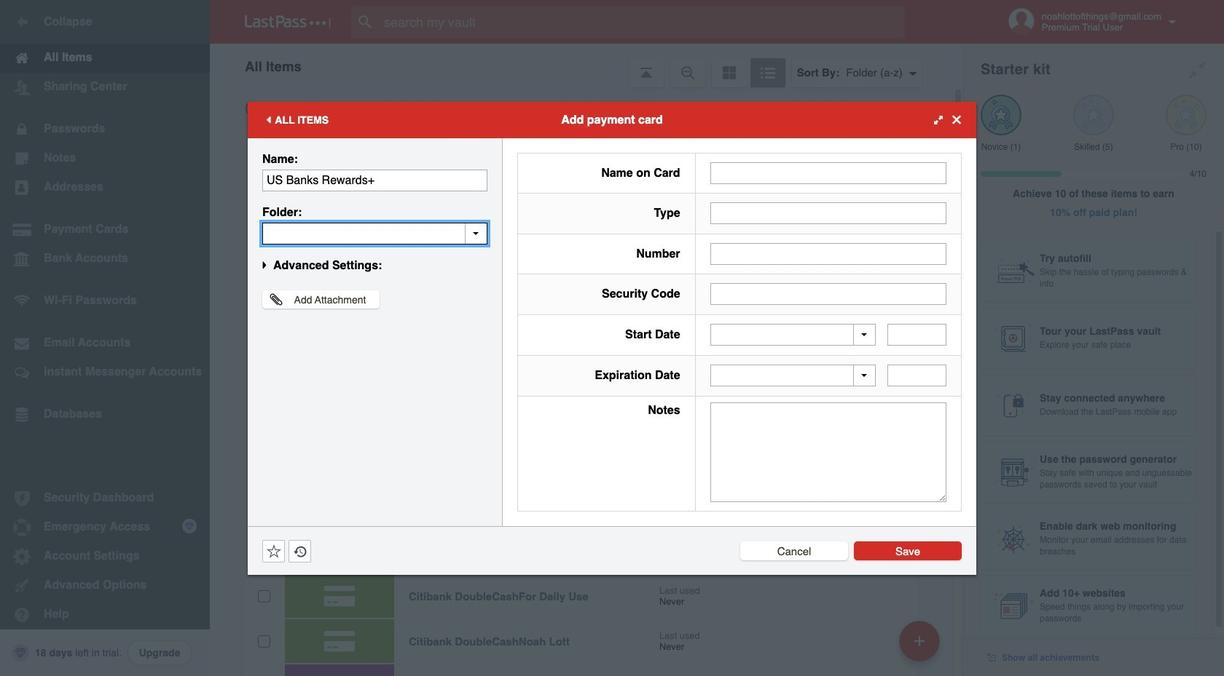 Task type: vqa. For each thing, say whether or not it's contained in the screenshot.
Main navigation navigation
yes



Task type: describe. For each thing, give the bounding box(es) containing it.
Search search field
[[351, 6, 933, 38]]

new item navigation
[[894, 617, 949, 677]]

vault options navigation
[[210, 44, 963, 87]]

lastpass image
[[245, 15, 331, 28]]



Task type: locate. For each thing, give the bounding box(es) containing it.
search my vault text field
[[351, 6, 933, 38]]

None text field
[[262, 169, 488, 191], [710, 203, 947, 225], [262, 223, 488, 244], [710, 243, 947, 265], [887, 365, 947, 387], [710, 403, 947, 502], [262, 169, 488, 191], [710, 203, 947, 225], [262, 223, 488, 244], [710, 243, 947, 265], [887, 365, 947, 387], [710, 403, 947, 502]]

dialog
[[248, 102, 976, 575]]

None text field
[[710, 162, 947, 184], [710, 284, 947, 306], [887, 324, 947, 346], [710, 162, 947, 184], [710, 284, 947, 306], [887, 324, 947, 346]]

main navigation navigation
[[0, 0, 210, 677]]

new item image
[[915, 637, 925, 647]]



